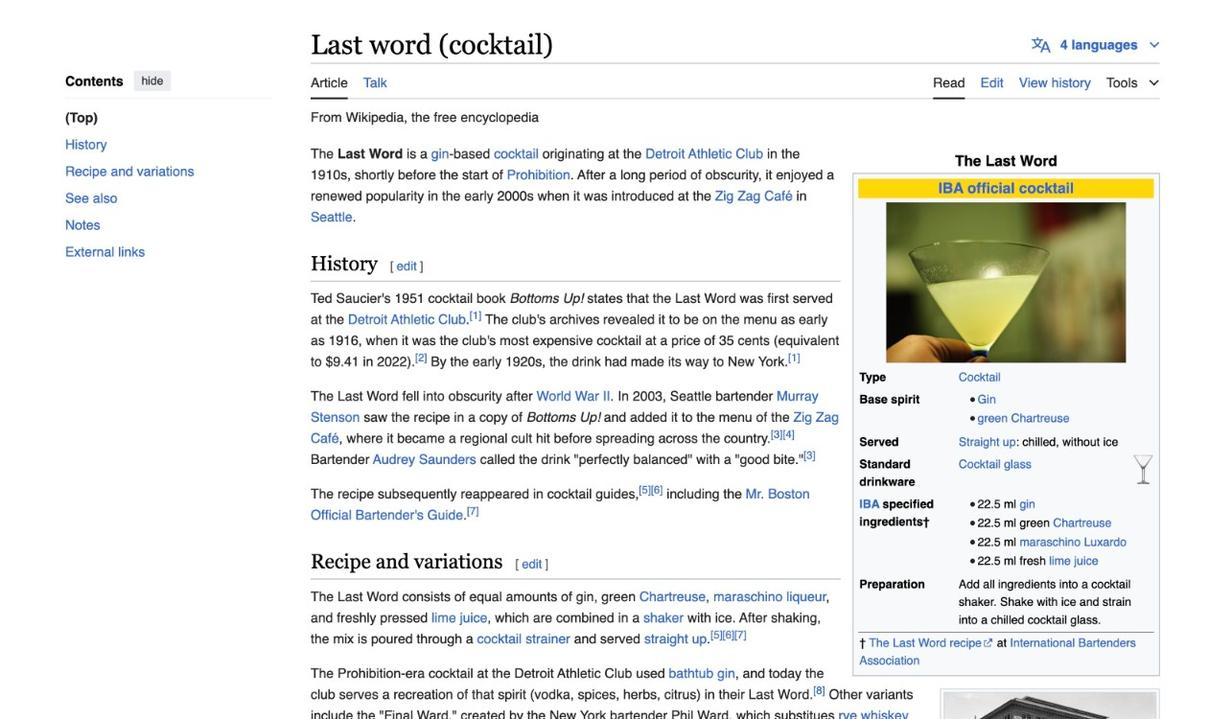 Task type: describe. For each thing, give the bounding box(es) containing it.
language progressive image
[[1032, 35, 1051, 54]]



Task type: vqa. For each thing, say whether or not it's contained in the screenshot.
"language progressive" icon
yes



Task type: locate. For each thing, give the bounding box(es) containing it.
main content
[[303, 26, 1172, 719]]



